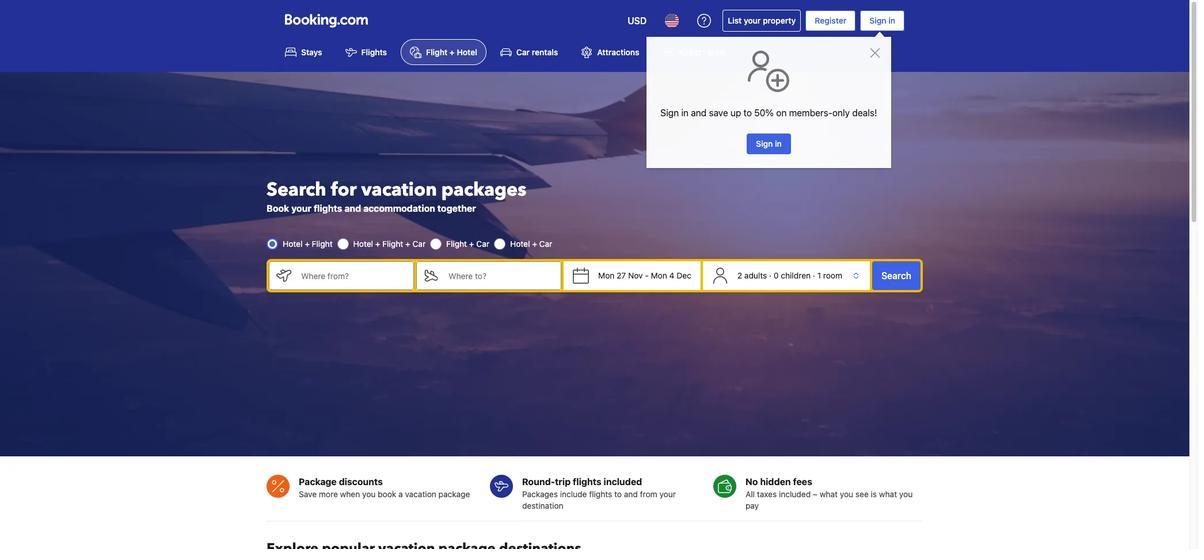 Task type: describe. For each thing, give the bounding box(es) containing it.
0
[[774, 271, 779, 281]]

is
[[871, 490, 877, 499]]

your inside round-trip flights included packages include flights to and from your destination
[[660, 490, 676, 499]]

your inside search for vacation packages book your flights and accommodation together
[[292, 203, 312, 214]]

only
[[833, 108, 850, 118]]

car inside car rentals link
[[517, 47, 530, 57]]

1 mon from the left
[[599, 271, 615, 281]]

4
[[670, 271, 675, 281]]

included inside no hidden fees all taxes included – what you see is what you pay
[[779, 490, 811, 499]]

dec
[[677, 271, 692, 281]]

airport taxis link
[[654, 39, 735, 65]]

all
[[746, 490, 755, 499]]

round-trip flights included packages include flights to and from your destination
[[522, 477, 676, 511]]

save
[[299, 490, 317, 499]]

packages
[[522, 490, 558, 499]]

rentals
[[532, 47, 558, 57]]

list your property
[[728, 16, 796, 25]]

sign in and save up to 50% on members-only deals!
[[661, 108, 878, 118]]

accommodation
[[364, 203, 435, 214]]

0 horizontal spatial sign in
[[756, 139, 782, 149]]

you inside package discounts save more when you book a vacation package
[[362, 490, 376, 499]]

+ for flight + car
[[469, 239, 474, 249]]

sign for the top sign in 'link'
[[870, 16, 887, 25]]

+ for hotel + flight + car
[[375, 239, 380, 249]]

no hidden fees all taxes included – what you see is what you pay
[[746, 477, 913, 511]]

Where to? field
[[440, 262, 562, 290]]

search for vacation packages book your flights and accommodation together
[[267, 178, 527, 214]]

50%
[[755, 108, 774, 118]]

+ for hotel + car
[[532, 239, 537, 249]]

booking.com online hotel reservations image
[[285, 14, 368, 28]]

flights for trip
[[589, 490, 612, 499]]

stays
[[301, 47, 322, 57]]

airport
[[679, 47, 706, 57]]

and inside search for vacation packages book your flights and accommodation together
[[345, 203, 361, 214]]

trip
[[555, 477, 571, 487]]

include
[[560, 490, 587, 499]]

car rentals
[[517, 47, 558, 57]]

1 vertical spatial flights
[[573, 477, 602, 487]]

1 horizontal spatial in
[[775, 139, 782, 149]]

flight + hotel link
[[401, 39, 487, 65]]

airport taxis
[[679, 47, 726, 57]]

fees
[[793, 477, 813, 487]]

included inside round-trip flights included packages include flights to and from your destination
[[604, 477, 642, 487]]

room
[[824, 271, 843, 281]]

together
[[438, 203, 476, 214]]

search for search for vacation packages book your flights and accommodation together
[[267, 178, 327, 203]]

for
[[331, 178, 357, 203]]

to inside round-trip flights included packages include flights to and from your destination
[[615, 490, 622, 499]]

2
[[738, 271, 743, 281]]

package
[[299, 477, 337, 487]]

2 mon from the left
[[651, 271, 668, 281]]

pay
[[746, 501, 759, 511]]

hotel for hotel + flight
[[283, 239, 303, 249]]

when
[[340, 490, 360, 499]]

Where from? field
[[292, 262, 414, 290]]

flights
[[362, 47, 387, 57]]

hotel + car
[[510, 239, 553, 249]]

usd
[[628, 16, 647, 26]]



Task type: vqa. For each thing, say whether or not it's contained in the screenshot.
the do in Nassau 28 things to do
no



Task type: locate. For each thing, give the bounding box(es) containing it.
sign for the bottommost sign in 'link'
[[756, 139, 773, 149]]

mon
[[599, 271, 615, 281], [651, 271, 668, 281]]

vacation
[[361, 178, 437, 203], [405, 490, 437, 499]]

0 horizontal spatial to
[[615, 490, 622, 499]]

–
[[813, 490, 818, 499]]

0 horizontal spatial and
[[345, 203, 361, 214]]

1 vertical spatial to
[[615, 490, 622, 499]]

2 you from the left
[[840, 490, 854, 499]]

sign
[[870, 16, 887, 25], [661, 108, 679, 118], [756, 139, 773, 149]]

1 what from the left
[[820, 490, 838, 499]]

0 horizontal spatial you
[[362, 490, 376, 499]]

to left from
[[615, 490, 622, 499]]

0 horizontal spatial ·
[[770, 271, 772, 281]]

2 vertical spatial and
[[624, 490, 638, 499]]

save
[[709, 108, 728, 118]]

search button
[[873, 262, 921, 290]]

vacation inside search for vacation packages book your flights and accommodation together
[[361, 178, 437, 203]]

2 horizontal spatial and
[[691, 108, 707, 118]]

see
[[856, 490, 869, 499]]

sign in link down sign in and save up to 50% on members-only deals!
[[747, 134, 791, 154]]

3 you from the left
[[900, 490, 913, 499]]

included down fees
[[779, 490, 811, 499]]

you
[[362, 490, 376, 499], [840, 490, 854, 499], [900, 490, 913, 499]]

2 horizontal spatial sign
[[870, 16, 887, 25]]

search inside button
[[882, 271, 912, 281]]

hotel for hotel + car
[[510, 239, 530, 249]]

sign in link right register link
[[861, 10, 905, 31]]

car
[[517, 47, 530, 57], [413, 239, 426, 249], [477, 239, 490, 249], [540, 239, 553, 249]]

1 horizontal spatial sign in link
[[861, 10, 905, 31]]

hotel + flight
[[283, 239, 333, 249]]

sign down 50%
[[756, 139, 773, 149]]

sign in down sign in and save up to 50% on members-only deals!
[[756, 139, 782, 149]]

register
[[815, 16, 847, 25]]

flights for for
[[314, 203, 342, 214]]

and left save
[[691, 108, 707, 118]]

1 vertical spatial sign in
[[756, 139, 782, 149]]

sign right register
[[870, 16, 887, 25]]

1
[[818, 271, 821, 281]]

1 horizontal spatial mon
[[651, 271, 668, 281]]

· left 1
[[813, 271, 816, 281]]

flights inside search for vacation packages book your flights and accommodation together
[[314, 203, 342, 214]]

2 · from the left
[[813, 271, 816, 281]]

0 horizontal spatial mon
[[599, 271, 615, 281]]

search for search
[[882, 271, 912, 281]]

hotel
[[457, 47, 477, 57], [283, 239, 303, 249], [353, 239, 373, 249], [510, 239, 530, 249]]

0 vertical spatial sign in
[[870, 16, 896, 25]]

1 horizontal spatial and
[[624, 490, 638, 499]]

0 vertical spatial flights
[[314, 203, 342, 214]]

0 horizontal spatial your
[[292, 203, 312, 214]]

0 vertical spatial sign
[[870, 16, 887, 25]]

1 vertical spatial your
[[292, 203, 312, 214]]

+ for flight + hotel
[[450, 47, 455, 57]]

1 vertical spatial sign in link
[[747, 134, 791, 154]]

2 vertical spatial your
[[660, 490, 676, 499]]

1 horizontal spatial included
[[779, 490, 811, 499]]

+ for hotel + flight
[[305, 239, 310, 249]]

car rentals link
[[491, 39, 568, 65]]

1 horizontal spatial to
[[744, 108, 752, 118]]

1 horizontal spatial you
[[840, 490, 854, 499]]

flight inside flight + hotel link
[[426, 47, 448, 57]]

list
[[728, 16, 742, 25]]

1 horizontal spatial search
[[882, 271, 912, 281]]

vacation inside package discounts save more when you book a vacation package
[[405, 490, 437, 499]]

you right 'is'
[[900, 490, 913, 499]]

and inside round-trip flights included packages include flights to and from your destination
[[624, 490, 638, 499]]

search
[[267, 178, 327, 203], [882, 271, 912, 281]]

0 horizontal spatial sign in link
[[747, 134, 791, 154]]

0 vertical spatial included
[[604, 477, 642, 487]]

you left see
[[840, 490, 854, 499]]

children
[[781, 271, 811, 281]]

in
[[889, 16, 896, 25], [682, 108, 689, 118], [775, 139, 782, 149]]

· left 0
[[770, 271, 772, 281]]

destination
[[522, 501, 564, 511]]

register link
[[806, 10, 856, 31]]

flight + hotel
[[426, 47, 477, 57]]

mon 27 nov - mon 4 dec
[[599, 271, 692, 281]]

1 horizontal spatial your
[[660, 490, 676, 499]]

1 you from the left
[[362, 490, 376, 499]]

mon right -
[[651, 271, 668, 281]]

package discounts save more when you book a vacation package
[[299, 477, 470, 499]]

more
[[319, 490, 338, 499]]

to right up
[[744, 108, 752, 118]]

taxes
[[757, 490, 777, 499]]

flights right include at the bottom of the page
[[589, 490, 612, 499]]

attractions link
[[572, 39, 649, 65]]

·
[[770, 271, 772, 281], [813, 271, 816, 281]]

to
[[744, 108, 752, 118], [615, 490, 622, 499]]

package
[[439, 490, 470, 499]]

search inside search for vacation packages book your flights and accommodation together
[[267, 178, 327, 203]]

flight + car
[[447, 239, 490, 249]]

up
[[731, 108, 742, 118]]

vacation up accommodation
[[361, 178, 437, 203]]

property
[[763, 16, 796, 25]]

0 horizontal spatial in
[[682, 108, 689, 118]]

sign in
[[870, 16, 896, 25], [756, 139, 782, 149]]

adults
[[745, 271, 767, 281]]

discounts
[[339, 477, 383, 487]]

1 horizontal spatial what
[[880, 490, 898, 499]]

1 horizontal spatial ·
[[813, 271, 816, 281]]

from
[[640, 490, 658, 499]]

0 horizontal spatial what
[[820, 490, 838, 499]]

a
[[399, 490, 403, 499]]

on
[[777, 108, 787, 118]]

0 horizontal spatial included
[[604, 477, 642, 487]]

and
[[691, 108, 707, 118], [345, 203, 361, 214], [624, 490, 638, 499]]

you down discounts
[[362, 490, 376, 499]]

round-
[[522, 477, 555, 487]]

2 vertical spatial flights
[[589, 490, 612, 499]]

0 horizontal spatial search
[[267, 178, 327, 203]]

book
[[378, 490, 396, 499]]

stays link
[[276, 39, 332, 65]]

2 horizontal spatial your
[[744, 16, 761, 25]]

hotel for hotel + flight + car
[[353, 239, 373, 249]]

flights
[[314, 203, 342, 214], [573, 477, 602, 487], [589, 490, 612, 499]]

sign in right register
[[870, 16, 896, 25]]

1 vertical spatial included
[[779, 490, 811, 499]]

hotel + flight + car
[[353, 239, 426, 249]]

mon left 27
[[599, 271, 615, 281]]

1 vertical spatial search
[[882, 271, 912, 281]]

sign in link
[[861, 10, 905, 31], [747, 134, 791, 154]]

1 horizontal spatial sign in
[[870, 16, 896, 25]]

2 vertical spatial sign
[[756, 139, 773, 149]]

2 horizontal spatial in
[[889, 16, 896, 25]]

0 vertical spatial search
[[267, 178, 327, 203]]

0 vertical spatial sign in link
[[861, 10, 905, 31]]

1 horizontal spatial sign
[[756, 139, 773, 149]]

2 adults · 0 children · 1 room
[[738, 271, 843, 281]]

packages
[[442, 178, 527, 203]]

flights link
[[336, 39, 396, 65]]

no
[[746, 477, 758, 487]]

0 vertical spatial and
[[691, 108, 707, 118]]

and left from
[[624, 490, 638, 499]]

sign left save
[[661, 108, 679, 118]]

attractions
[[598, 47, 640, 57]]

what right 'is'
[[880, 490, 898, 499]]

0 vertical spatial your
[[744, 16, 761, 25]]

what right –
[[820, 490, 838, 499]]

2 horizontal spatial you
[[900, 490, 913, 499]]

list your property link
[[723, 10, 801, 32]]

0 vertical spatial in
[[889, 16, 896, 25]]

2 vertical spatial in
[[775, 139, 782, 149]]

taxis
[[708, 47, 726, 57]]

included
[[604, 477, 642, 487], [779, 490, 811, 499]]

1 vertical spatial vacation
[[405, 490, 437, 499]]

vacation right a
[[405, 490, 437, 499]]

1 vertical spatial in
[[682, 108, 689, 118]]

and down for
[[345, 203, 361, 214]]

flights up include at the bottom of the page
[[573, 477, 602, 487]]

nov
[[628, 271, 643, 281]]

your right book
[[292, 203, 312, 214]]

flights down for
[[314, 203, 342, 214]]

-
[[645, 271, 649, 281]]

members-
[[789, 108, 833, 118]]

0 vertical spatial vacation
[[361, 178, 437, 203]]

0 vertical spatial to
[[744, 108, 752, 118]]

your right "list"
[[744, 16, 761, 25]]

usd button
[[621, 7, 654, 35]]

what
[[820, 490, 838, 499], [880, 490, 898, 499]]

included up from
[[604, 477, 642, 487]]

1 · from the left
[[770, 271, 772, 281]]

27
[[617, 271, 626, 281]]

1 vertical spatial sign
[[661, 108, 679, 118]]

0 horizontal spatial sign
[[661, 108, 679, 118]]

book
[[267, 203, 289, 214]]

1 vertical spatial and
[[345, 203, 361, 214]]

2 what from the left
[[880, 490, 898, 499]]

hidden
[[761, 477, 791, 487]]

deals!
[[853, 108, 878, 118]]

your
[[744, 16, 761, 25], [292, 203, 312, 214], [660, 490, 676, 499]]

flight
[[426, 47, 448, 57], [312, 239, 333, 249], [383, 239, 403, 249], [447, 239, 467, 249]]

+
[[450, 47, 455, 57], [305, 239, 310, 249], [375, 239, 380, 249], [406, 239, 411, 249], [469, 239, 474, 249], [532, 239, 537, 249]]

your right from
[[660, 490, 676, 499]]



